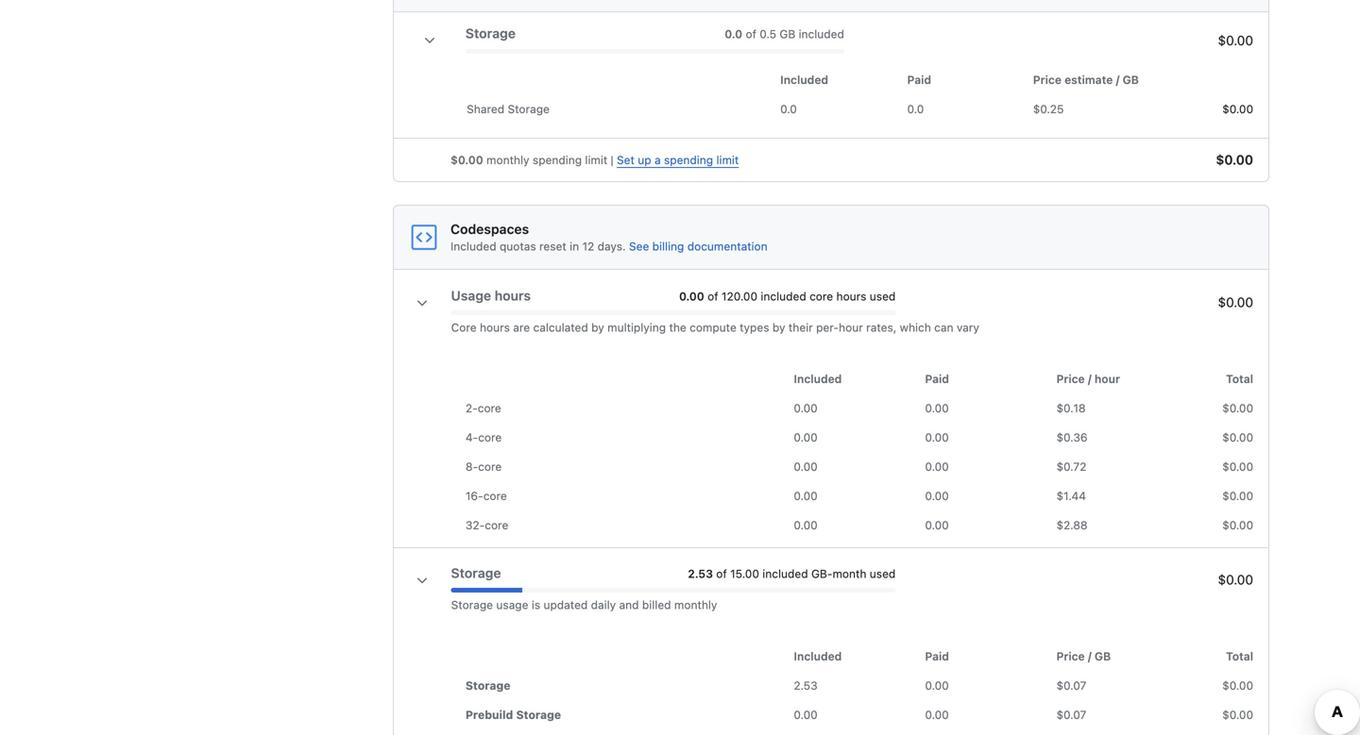 Task type: describe. For each thing, give the bounding box(es) containing it.
see billing documentation link
[[626, 240, 767, 253]]

see
[[629, 240, 649, 253]]

0 vertical spatial /
[[1116, 73, 1120, 86]]

included down per-
[[794, 373, 842, 386]]

storage usage is updated daily and billed monthly
[[451, 599, 717, 612]]

multiplying
[[607, 321, 666, 334]]

core for 4-core
[[478, 431, 502, 444]]

which
[[900, 321, 931, 334]]

0 vertical spatial chevron right image
[[422, 32, 437, 47]]

$0.00 monthly spending limit | set up a spending limit
[[451, 153, 739, 167]]

/ for gb
[[1088, 650, 1092, 663]]

0.00 of 120.00 included core hours used
[[679, 290, 896, 303]]

shared storage
[[467, 102, 550, 116]]

estimate
[[1064, 73, 1113, 86]]

can
[[934, 321, 953, 334]]

hours for core hours are calculated by multiplying the compute types by their per-hour rates, which can vary
[[480, 321, 510, 334]]

1 horizontal spatial gb
[[1095, 650, 1111, 663]]

documentation
[[687, 240, 767, 253]]

32-
[[465, 519, 485, 532]]

2 by from the left
[[772, 321, 785, 334]]

storage right prebuild
[[516, 709, 561, 722]]

2.53 for 2.53 of 15.00 included gb-month used
[[688, 568, 713, 581]]

8-
[[465, 460, 478, 474]]

0.0 of 0.5 gb included
[[725, 27, 844, 41]]

core for 2-core
[[478, 402, 501, 415]]

$0.18
[[1056, 402, 1086, 415]]

included down gb-
[[794, 650, 842, 663]]

in
[[570, 240, 579, 253]]

billing
[[652, 240, 684, 253]]

usage
[[496, 599, 528, 612]]

1 spending from the left
[[533, 153, 582, 167]]

0.5
[[760, 27, 776, 41]]

storage left usage
[[451, 599, 493, 612]]

gb-
[[811, 568, 832, 581]]

daily
[[591, 599, 616, 612]]

chevron right image
[[415, 295, 430, 310]]

calculated
[[533, 321, 588, 334]]

120.00
[[721, 290, 757, 303]]

is
[[532, 599, 540, 612]]

included down 0.0 of 0.5 gb included
[[780, 73, 828, 86]]

core for 32-core
[[485, 519, 508, 532]]

core for 8-core
[[478, 460, 502, 474]]

1 vertical spatial chevron right image
[[415, 573, 430, 588]]

0 horizontal spatial 0.0
[[725, 27, 742, 41]]

days.
[[597, 240, 626, 253]]

2.53 for 2.53
[[794, 680, 818, 693]]

the
[[669, 321, 686, 334]]

a
[[654, 153, 661, 167]]

paid for price / hour
[[925, 373, 949, 386]]

2 horizontal spatial 0.0
[[907, 102, 924, 116]]

vary
[[957, 321, 979, 334]]

and
[[619, 599, 639, 612]]

usage hours
[[451, 288, 531, 304]]

price for price / gb
[[1056, 650, 1085, 663]]

quotas
[[500, 240, 536, 253]]

included inside codespaces included quotas reset in 12 days. see billing documentation
[[451, 240, 496, 253]]

included for storage
[[762, 568, 808, 581]]

core hours are calculated by multiplying the compute types by their per-hour rates, which can vary
[[451, 321, 979, 334]]

core
[[451, 321, 477, 334]]

set up a spending limit link
[[617, 153, 739, 167]]

1 by from the left
[[591, 321, 604, 334]]

gb for 0.5
[[780, 27, 795, 41]]

reset
[[539, 240, 566, 253]]

are
[[513, 321, 530, 334]]

|
[[611, 153, 614, 167]]

hours for usage hours
[[495, 288, 531, 304]]

1 vertical spatial hour
[[1095, 373, 1120, 386]]

core for 16-core
[[483, 490, 507, 503]]

$2.88
[[1056, 519, 1088, 532]]



Task type: locate. For each thing, give the bounding box(es) containing it.
core up 32-core
[[483, 490, 507, 503]]

$0.07
[[1056, 680, 1086, 693], [1056, 709, 1086, 722]]

1 horizontal spatial 0.0
[[780, 102, 797, 116]]

of for 0.5
[[746, 27, 756, 41]]

hours up the are
[[495, 288, 531, 304]]

0 vertical spatial hour
[[839, 321, 863, 334]]

$1.44
[[1056, 490, 1086, 503]]

of for 120.00
[[707, 290, 718, 303]]

1 limit from the left
[[585, 153, 607, 167]]

gb
[[780, 27, 795, 41], [1123, 73, 1139, 86], [1095, 650, 1111, 663]]

included
[[799, 27, 844, 41], [761, 290, 806, 303], [762, 568, 808, 581]]

2-
[[465, 402, 478, 415]]

1 vertical spatial used
[[870, 568, 896, 581]]

1 vertical spatial total
[[1226, 650, 1253, 663]]

/ for hour
[[1088, 373, 1092, 386]]

spending right "a"
[[664, 153, 713, 167]]

$0.36
[[1056, 431, 1088, 444]]

compute
[[690, 321, 736, 334]]

updated
[[544, 599, 588, 612]]

codespaces
[[451, 221, 529, 237]]

hours up per-
[[836, 290, 866, 303]]

hours left the are
[[480, 321, 510, 334]]

0 vertical spatial paid
[[907, 73, 931, 86]]

2 total from the top
[[1226, 650, 1253, 663]]

of for 15.00
[[716, 568, 727, 581]]

16-core
[[465, 490, 507, 503]]

up
[[638, 153, 651, 167]]

limit right "a"
[[716, 153, 739, 167]]

0 horizontal spatial monthly
[[486, 153, 529, 167]]

storage
[[465, 26, 516, 41], [508, 102, 550, 116], [451, 566, 501, 581], [451, 599, 493, 612], [465, 680, 510, 693], [516, 709, 561, 722]]

core up 16-core
[[478, 460, 502, 474]]

1 $0.07 from the top
[[1056, 680, 1086, 693]]

2 $0.07 from the top
[[1056, 709, 1086, 722]]

$0.25
[[1033, 102, 1064, 116]]

price estimate / gb
[[1033, 73, 1139, 86]]

0.0
[[725, 27, 742, 41], [780, 102, 797, 116], [907, 102, 924, 116]]

types
[[740, 321, 769, 334]]

1 vertical spatial 2.53
[[794, 680, 818, 693]]

1 horizontal spatial hour
[[1095, 373, 1120, 386]]

1 vertical spatial price
[[1056, 373, 1085, 386]]

2 vertical spatial paid
[[925, 650, 949, 663]]

$0.00
[[1218, 33, 1253, 48], [1222, 102, 1253, 116], [1216, 152, 1253, 168], [451, 153, 483, 167], [1218, 295, 1253, 310], [1222, 402, 1253, 415], [1222, 431, 1253, 444], [1222, 460, 1253, 474], [1222, 490, 1253, 503], [1222, 519, 1253, 532], [1218, 572, 1253, 588], [1222, 680, 1253, 693], [1222, 709, 1253, 722]]

of left 15.00
[[716, 568, 727, 581]]

1 vertical spatial of
[[707, 290, 718, 303]]

2 vertical spatial included
[[762, 568, 808, 581]]

chevron right image
[[422, 32, 437, 47], [415, 573, 430, 588]]

1 horizontal spatial 2.53
[[794, 680, 818, 693]]

2 spending from the left
[[664, 153, 713, 167]]

paid for price estimate / gb
[[907, 73, 931, 86]]

codespaces image
[[409, 222, 439, 253]]

2 horizontal spatial gb
[[1123, 73, 1139, 86]]

1 horizontal spatial by
[[772, 321, 785, 334]]

by left the "their"
[[772, 321, 785, 334]]

price / hour
[[1056, 373, 1120, 386]]

included up the "their"
[[761, 290, 806, 303]]

used
[[870, 290, 896, 303], [870, 568, 896, 581]]

1 vertical spatial /
[[1088, 373, 1092, 386]]

month
[[832, 568, 866, 581]]

paid
[[907, 73, 931, 86], [925, 373, 949, 386], [925, 650, 949, 663]]

1 total from the top
[[1226, 373, 1253, 386]]

by
[[591, 321, 604, 334], [772, 321, 785, 334]]

storage down "32-"
[[451, 566, 501, 581]]

gb for /
[[1123, 73, 1139, 86]]

2 vertical spatial gb
[[1095, 650, 1111, 663]]

price for price / hour
[[1056, 373, 1085, 386]]

0 vertical spatial price
[[1033, 73, 1061, 86]]

monthly
[[486, 153, 529, 167], [674, 599, 717, 612]]

2.53 of 15.00 included gb-month used
[[688, 568, 896, 581]]

limit
[[585, 153, 607, 167], [716, 153, 739, 167]]

their
[[789, 321, 813, 334]]

of left 0.5
[[746, 27, 756, 41]]

included left gb-
[[762, 568, 808, 581]]

0 vertical spatial included
[[799, 27, 844, 41]]

by right calculated
[[591, 321, 604, 334]]

price for price estimate / gb
[[1033, 73, 1061, 86]]

1 vertical spatial monthly
[[674, 599, 717, 612]]

2-core
[[465, 402, 501, 415]]

0 vertical spatial total
[[1226, 373, 1253, 386]]

0 horizontal spatial by
[[591, 321, 604, 334]]

codespaces included quotas reset in 12 days. see billing documentation
[[451, 221, 767, 253]]

0 horizontal spatial gb
[[780, 27, 795, 41]]

hour
[[839, 321, 863, 334], [1095, 373, 1120, 386]]

0 vertical spatial monthly
[[486, 153, 529, 167]]

core up 8-core
[[478, 431, 502, 444]]

spending
[[533, 153, 582, 167], [664, 153, 713, 167]]

2 used from the top
[[870, 568, 896, 581]]

2 limit from the left
[[716, 153, 739, 167]]

core down 16-core
[[485, 519, 508, 532]]

16-
[[465, 490, 483, 503]]

monthly down the shared storage
[[486, 153, 529, 167]]

storage up shared on the top
[[465, 26, 516, 41]]

price
[[1033, 73, 1061, 86], [1056, 373, 1085, 386], [1056, 650, 1085, 663]]

$0.07 for 0.00
[[1056, 709, 1086, 722]]

core
[[809, 290, 833, 303], [478, 402, 501, 415], [478, 431, 502, 444], [478, 460, 502, 474], [483, 490, 507, 503], [485, 519, 508, 532]]

storage right shared on the top
[[508, 102, 550, 116]]

1 vertical spatial gb
[[1123, 73, 1139, 86]]

used up rates,
[[870, 290, 896, 303]]

8-core
[[465, 460, 502, 474]]

0 vertical spatial of
[[746, 27, 756, 41]]

storage up prebuild
[[465, 680, 510, 693]]

32-core
[[465, 519, 508, 532]]

1 vertical spatial paid
[[925, 373, 949, 386]]

1 horizontal spatial monthly
[[674, 599, 717, 612]]

prebuild
[[465, 709, 513, 722]]

hours
[[495, 288, 531, 304], [836, 290, 866, 303], [480, 321, 510, 334]]

used for storage
[[870, 568, 896, 581]]

core up per-
[[809, 290, 833, 303]]

1 horizontal spatial spending
[[664, 153, 713, 167]]

$0.07 for 2.53
[[1056, 680, 1086, 693]]

0 vertical spatial 2.53
[[688, 568, 713, 581]]

price / gb
[[1056, 650, 1111, 663]]

limit left |
[[585, 153, 607, 167]]

12
[[582, 240, 594, 253]]

0 vertical spatial used
[[870, 290, 896, 303]]

0 horizontal spatial 2.53
[[688, 568, 713, 581]]

2 vertical spatial price
[[1056, 650, 1085, 663]]

of
[[746, 27, 756, 41], [707, 290, 718, 303], [716, 568, 727, 581]]

4-core
[[465, 431, 502, 444]]

0.00
[[679, 290, 704, 303], [794, 402, 818, 415], [925, 402, 949, 415], [794, 431, 818, 444], [925, 431, 949, 444], [794, 460, 818, 474], [925, 460, 949, 474], [794, 490, 818, 503], [925, 490, 949, 503], [794, 519, 818, 532], [925, 519, 949, 532], [925, 680, 949, 693], [794, 709, 818, 722], [925, 709, 949, 722]]

1 vertical spatial included
[[761, 290, 806, 303]]

15.00
[[730, 568, 759, 581]]

rates,
[[866, 321, 897, 334]]

included for usage hours
[[761, 290, 806, 303]]

usage
[[451, 288, 491, 304]]

2.53
[[688, 568, 713, 581], [794, 680, 818, 693]]

shared
[[467, 102, 504, 116]]

billed
[[642, 599, 671, 612]]

total
[[1226, 373, 1253, 386], [1226, 650, 1253, 663]]

core up 4-core
[[478, 402, 501, 415]]

of left 120.00
[[707, 290, 718, 303]]

/
[[1116, 73, 1120, 86], [1088, 373, 1092, 386], [1088, 650, 1092, 663]]

0 vertical spatial gb
[[780, 27, 795, 41]]

0 horizontal spatial limit
[[585, 153, 607, 167]]

0 vertical spatial $0.07
[[1056, 680, 1086, 693]]

used right month
[[870, 568, 896, 581]]

per-
[[816, 321, 839, 334]]

included right 0.5
[[799, 27, 844, 41]]

2 vertical spatial of
[[716, 568, 727, 581]]

included down 'codespaces'
[[451, 240, 496, 253]]

4-
[[465, 431, 478, 444]]

prebuild storage
[[465, 709, 561, 722]]

0 horizontal spatial hour
[[839, 321, 863, 334]]

1 vertical spatial $0.07
[[1056, 709, 1086, 722]]

set
[[617, 153, 635, 167]]

$0.72
[[1056, 460, 1086, 474]]

included
[[780, 73, 828, 86], [451, 240, 496, 253], [794, 373, 842, 386], [794, 650, 842, 663]]

spending left |
[[533, 153, 582, 167]]

1 used from the top
[[870, 290, 896, 303]]

1 horizontal spatial limit
[[716, 153, 739, 167]]

monthly right billed at bottom left
[[674, 599, 717, 612]]

2 vertical spatial /
[[1088, 650, 1092, 663]]

used for usage hours
[[870, 290, 896, 303]]

0 horizontal spatial spending
[[533, 153, 582, 167]]



Task type: vqa. For each thing, say whether or not it's contained in the screenshot.
Your old repository's clone URL url field
no



